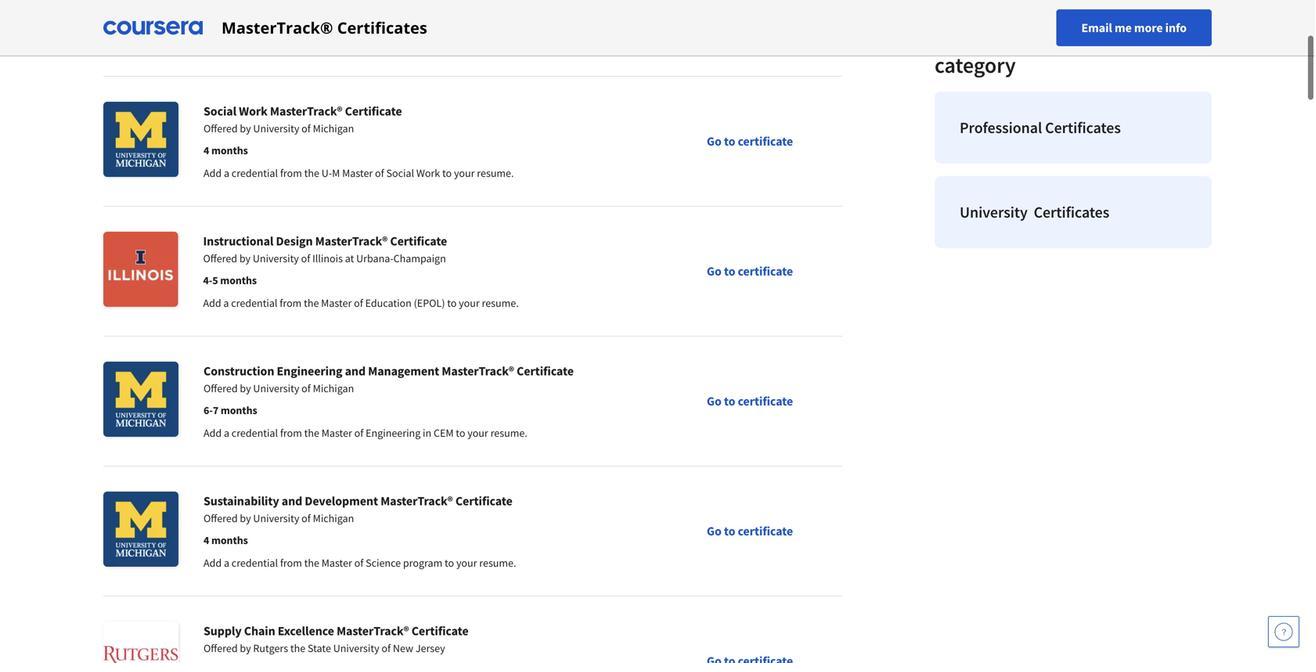 Task type: vqa. For each thing, say whether or not it's contained in the screenshot.
THE OFFERED within the Supply Chain Excellence Mastertrack® Certificate Offered By Rutgers The State University Of New Jersey
yes



Task type: locate. For each thing, give the bounding box(es) containing it.
find
[[103, 11, 145, 38]]

2 go to certificate from the top
[[707, 263, 793, 279]]

3 go from the top
[[707, 393, 722, 409]]

certificate
[[738, 133, 793, 149], [738, 263, 793, 279], [738, 393, 793, 409], [738, 523, 793, 539]]

months inside sustainability and development mastertrack® certificate offered by university of michigan 4 months
[[211, 533, 248, 547]]

university of michigan image
[[103, 102, 179, 177], [103, 362, 179, 437], [103, 492, 179, 567]]

find the right online program for you
[[103, 11, 447, 38]]

the
[[149, 11, 180, 38], [304, 166, 319, 180], [304, 296, 319, 310], [304, 426, 319, 440], [304, 556, 319, 570], [290, 641, 305, 655]]

mastertrack®
[[222, 17, 333, 38], [270, 103, 343, 119], [315, 233, 388, 249], [442, 363, 514, 379], [381, 493, 453, 509], [337, 623, 409, 639]]

4 a from the top
[[224, 556, 229, 570]]

u-
[[322, 166, 332, 180]]

credential
[[232, 166, 278, 180], [231, 296, 278, 310], [232, 426, 278, 440], [232, 556, 278, 570]]

engineering right construction at the left of the page
[[277, 363, 342, 379]]

of up add a credential from the master of engineering in cem to your resume.
[[302, 381, 311, 395]]

go to certificate for sustainability and development mastertrack® certificate
[[707, 523, 793, 539]]

mastertrack® inside construction engineering and management mastertrack® certificate offered by university of michigan 6-7 months
[[442, 363, 514, 379]]

4 certificate from the top
[[738, 523, 793, 539]]

management
[[368, 363, 439, 379]]

1 vertical spatial and
[[282, 493, 302, 509]]

more
[[1134, 20, 1163, 36], [1009, 23, 1059, 50]]

new
[[393, 641, 413, 655]]

0 vertical spatial work
[[239, 103, 268, 119]]

4 credential from the top
[[232, 556, 278, 570]]

engineering
[[277, 363, 342, 379], [366, 426, 421, 440]]

add for construction engineering and management mastertrack® certificate
[[204, 426, 222, 440]]

university  certificates link
[[935, 176, 1212, 248]]

from for engineering
[[280, 426, 302, 440]]

1 horizontal spatial work
[[416, 166, 440, 180]]

jersey
[[416, 641, 445, 655]]

go to certificate for social work mastertrack® certificate
[[707, 133, 793, 149]]

certificate inside instructional design mastertrack® certificate offered by university of illinois at urbana-champaign 4-5 months
[[390, 233, 447, 249]]

cem
[[434, 426, 454, 440]]

0 vertical spatial social
[[204, 103, 236, 119]]

go to certificate for instructional design mastertrack® certificate
[[707, 263, 793, 279]]

2 go from the top
[[707, 263, 722, 279]]

of inside social work mastertrack® certificate offered by university of michigan 4 months
[[302, 121, 311, 135]]

from for design
[[280, 296, 302, 310]]

of up add a credential from the u-m master of social work to your resume. at the top
[[302, 121, 311, 135]]

education
[[365, 296, 412, 310]]

certificate for social work mastertrack® certificate
[[738, 133, 793, 149]]

more left email
[[1009, 23, 1059, 50]]

of inside instructional design mastertrack® certificate offered by university of illinois at urbana-champaign 4-5 months
[[301, 251, 310, 265]]

4 go to certificate from the top
[[707, 523, 793, 539]]

engineering inside construction engineering and management mastertrack® certificate offered by university of michigan 6-7 months
[[277, 363, 342, 379]]

3 university of michigan image from the top
[[103, 492, 179, 567]]

m
[[332, 166, 340, 180]]

0 vertical spatial and
[[345, 363, 366, 379]]

master down construction engineering and management mastertrack® certificate offered by university of michigan 6-7 months
[[322, 426, 352, 440]]

and
[[345, 363, 366, 379], [282, 493, 302, 509]]

add for social work mastertrack® certificate
[[204, 166, 222, 180]]

master
[[342, 166, 373, 180], [321, 296, 352, 310], [322, 426, 352, 440], [322, 556, 352, 570]]

add up instructional
[[204, 166, 222, 180]]

university inside sustainability and development mastertrack® certificate offered by university of michigan 4 months
[[253, 511, 299, 525]]

0 horizontal spatial social
[[204, 103, 236, 119]]

the for instructional
[[304, 296, 319, 310]]

add down 5
[[203, 296, 221, 310]]

a for construction
[[224, 426, 229, 440]]

explore
[[935, 23, 1005, 50]]

sustainability and development mastertrack® certificate offered by university of michigan 4 months
[[204, 493, 513, 547]]

7
[[213, 403, 219, 417]]

1 michigan from the top
[[313, 121, 354, 135]]

1 4 from the top
[[204, 143, 209, 157]]

months inside social work mastertrack® certificate offered by university of michigan 4 months
[[211, 143, 248, 157]]

category
[[935, 51, 1016, 79]]

1 from from the top
[[280, 166, 302, 180]]

credential down construction at the left of the page
[[232, 426, 278, 440]]

credential down sustainability
[[232, 556, 278, 570]]

program right science
[[403, 556, 443, 570]]

offered
[[204, 121, 238, 135], [203, 251, 237, 265], [204, 381, 238, 395], [204, 511, 238, 525], [204, 641, 238, 655]]

offered inside sustainability and development mastertrack® certificate offered by university of michigan 4 months
[[204, 511, 238, 525]]

of right m
[[375, 166, 384, 180]]

the down excellence
[[290, 641, 305, 655]]

master for development
[[322, 556, 352, 570]]

michigan up m
[[313, 121, 354, 135]]

0 vertical spatial engineering
[[277, 363, 342, 379]]

you
[[413, 11, 447, 38]]

professional certificates
[[960, 118, 1121, 137]]

1 vertical spatial certificates
[[1045, 118, 1121, 137]]

master down instructional design mastertrack® certificate offered by university of illinois at urbana-champaign 4-5 months
[[321, 296, 352, 310]]

a down sustainability
[[224, 556, 229, 570]]

4 inside sustainability and development mastertrack® certificate offered by university of michigan 4 months
[[204, 533, 209, 547]]

go for social work mastertrack® certificate
[[707, 133, 722, 149]]

6-
[[204, 403, 213, 417]]

credential down social work mastertrack® certificate offered by university of michigan 4 months
[[232, 166, 278, 180]]

mastertrack® inside social work mastertrack® certificate offered by university of michigan 4 months
[[270, 103, 343, 119]]

and left development
[[282, 493, 302, 509]]

professional
[[960, 118, 1042, 137]]

1 a from the top
[[224, 166, 229, 180]]

credential for sustainability
[[232, 556, 278, 570]]

4 from from the top
[[280, 556, 302, 570]]

right
[[184, 11, 229, 38]]

university
[[253, 121, 299, 135], [960, 202, 1028, 222], [253, 251, 299, 265], [253, 381, 299, 395], [253, 511, 299, 525], [333, 641, 379, 655]]

3 certificate from the top
[[738, 393, 793, 409]]

of inside sustainability and development mastertrack® certificate offered by university of michigan 4 months
[[302, 511, 311, 525]]

from
[[280, 166, 302, 180], [280, 296, 302, 310], [280, 426, 302, 440], [280, 556, 302, 570]]

master right m
[[342, 166, 373, 180]]

certificates inside professional certificates link
[[1045, 118, 1121, 137]]

state
[[308, 641, 331, 655]]

the down instructional design mastertrack® certificate offered by university of illinois at urbana-champaign 4-5 months
[[304, 296, 319, 310]]

2 vertical spatial university of michigan image
[[103, 492, 179, 567]]

credential down instructional
[[231, 296, 278, 310]]

certificate
[[345, 103, 402, 119], [390, 233, 447, 249], [517, 363, 574, 379], [456, 493, 513, 509], [412, 623, 469, 639]]

go to certificate for construction engineering and management mastertrack® certificate
[[707, 393, 793, 409]]

michigan up add a credential from the master of engineering in cem to your resume.
[[313, 381, 354, 395]]

3 credential from the top
[[232, 426, 278, 440]]

the inside supply chain excellence mastertrack® certificate offered by rutgers the state university of new jersey
[[290, 641, 305, 655]]

me
[[1115, 20, 1132, 36]]

program
[[297, 11, 377, 38], [403, 556, 443, 570]]

0 horizontal spatial engineering
[[277, 363, 342, 379]]

3 go to certificate from the top
[[707, 393, 793, 409]]

add a credential from the u-m master of social work to your resume.
[[204, 166, 514, 180]]

add down sustainability
[[204, 556, 222, 570]]

social work mastertrack® certificate offered by university of michigan 4 months
[[204, 103, 402, 157]]

by inside explore more certificates by category
[[1171, 23, 1194, 50]]

4 go from the top
[[707, 523, 722, 539]]

of left science
[[354, 556, 364, 570]]

michigan inside sustainability and development mastertrack® certificate offered by university of michigan 4 months
[[313, 511, 354, 525]]

email me more info
[[1082, 20, 1187, 36]]

1 vertical spatial michigan
[[313, 381, 354, 395]]

more right the me
[[1134, 20, 1163, 36]]

1 university of michigan image from the top
[[103, 102, 179, 177]]

1 horizontal spatial more
[[1134, 20, 1163, 36]]

1 vertical spatial engineering
[[366, 426, 421, 440]]

resume.
[[477, 166, 514, 180], [482, 296, 519, 310], [491, 426, 527, 440], [479, 556, 516, 570]]

1 certificate from the top
[[738, 133, 793, 149]]

2 vertical spatial michigan
[[313, 511, 354, 525]]

1 vertical spatial university of michigan image
[[103, 362, 179, 437]]

the up development
[[304, 426, 319, 440]]

0 vertical spatial program
[[297, 11, 377, 38]]

2 university of michigan image from the top
[[103, 362, 179, 437]]

a down construction at the left of the page
[[224, 426, 229, 440]]

0 horizontal spatial more
[[1009, 23, 1059, 50]]

university inside supply chain excellence mastertrack® certificate offered by rutgers the state university of new jersey
[[333, 641, 379, 655]]

list
[[929, 85, 1218, 254]]

a down instructional
[[223, 296, 229, 310]]

the for social
[[304, 166, 319, 180]]

mastertrack® certificates
[[222, 17, 427, 38]]

and left management
[[345, 363, 366, 379]]

0 vertical spatial certificates
[[337, 17, 427, 38]]

add for sustainability and development mastertrack® certificate
[[204, 556, 222, 570]]

2 a from the top
[[223, 296, 229, 310]]

michigan
[[313, 121, 354, 135], [313, 381, 354, 395], [313, 511, 354, 525]]

credential for instructional
[[231, 296, 278, 310]]

science
[[366, 556, 401, 570]]

of down construction engineering and management mastertrack® certificate offered by university of michigan 6-7 months
[[354, 426, 364, 440]]

certificates
[[337, 17, 427, 38], [1045, 118, 1121, 137]]

certificates for professional certificates
[[1045, 118, 1121, 137]]

work
[[239, 103, 268, 119], [416, 166, 440, 180]]

certificate for sustainability and development mastertrack® certificate
[[738, 523, 793, 539]]

1 horizontal spatial engineering
[[366, 426, 421, 440]]

program left for
[[297, 11, 377, 38]]

mastertrack® inside sustainability and development mastertrack® certificate offered by university of michigan 4 months
[[381, 493, 453, 509]]

by
[[1171, 23, 1194, 50], [240, 121, 251, 135], [239, 251, 251, 265], [240, 381, 251, 395], [240, 511, 251, 525], [240, 641, 251, 655]]

design
[[276, 233, 313, 249]]

2 certificate from the top
[[738, 263, 793, 279]]

more inside explore more certificates by category
[[1009, 23, 1059, 50]]

1 vertical spatial program
[[403, 556, 443, 570]]

go
[[707, 133, 722, 149], [707, 263, 722, 279], [707, 393, 722, 409], [707, 523, 722, 539]]

add
[[204, 166, 222, 180], [203, 296, 221, 310], [204, 426, 222, 440], [204, 556, 222, 570]]

work inside social work mastertrack® certificate offered by university of michigan 4 months
[[239, 103, 268, 119]]

certificate inside social work mastertrack® certificate offered by university of michigan 4 months
[[345, 103, 402, 119]]

0 horizontal spatial program
[[297, 11, 377, 38]]

0 vertical spatial michigan
[[313, 121, 354, 135]]

4-
[[203, 273, 212, 287]]

certificates for mastertrack® certificates
[[337, 17, 427, 38]]

credential for construction
[[232, 426, 278, 440]]

0 vertical spatial 4
[[204, 143, 209, 157]]

of
[[302, 121, 311, 135], [375, 166, 384, 180], [301, 251, 310, 265], [354, 296, 363, 310], [302, 381, 311, 395], [354, 426, 364, 440], [302, 511, 311, 525], [354, 556, 364, 570], [382, 641, 391, 655]]

coursera image
[[103, 15, 203, 40]]

of down design
[[301, 251, 310, 265]]

3 michigan from the top
[[313, 511, 354, 525]]

1 go to certificate from the top
[[707, 133, 793, 149]]

2 4 from the top
[[204, 533, 209, 547]]

2 credential from the top
[[231, 296, 278, 310]]

2 michigan from the top
[[313, 381, 354, 395]]

3 a from the top
[[224, 426, 229, 440]]

1 horizontal spatial certificates
[[1045, 118, 1121, 137]]

certificates
[[1063, 23, 1166, 50]]

of left new
[[382, 641, 391, 655]]

(epol)
[[414, 296, 445, 310]]

a up instructional
[[224, 166, 229, 180]]

0 horizontal spatial and
[[282, 493, 302, 509]]

offered inside supply chain excellence mastertrack® certificate offered by rutgers the state university of new jersey
[[204, 641, 238, 655]]

1 vertical spatial work
[[416, 166, 440, 180]]

a
[[224, 166, 229, 180], [223, 296, 229, 310], [224, 426, 229, 440], [224, 556, 229, 570]]

1 horizontal spatial and
[[345, 363, 366, 379]]

go for instructional design mastertrack® certificate
[[707, 263, 722, 279]]

and inside sustainability and development mastertrack® certificate offered by university of michigan 4 months
[[282, 493, 302, 509]]

2 from from the top
[[280, 296, 302, 310]]

chain
[[244, 623, 275, 639]]

champaign
[[394, 251, 446, 265]]

michigan inside construction engineering and management mastertrack® certificate offered by university of michigan 6-7 months
[[313, 381, 354, 395]]

0 horizontal spatial certificates
[[337, 17, 427, 38]]

0 horizontal spatial work
[[239, 103, 268, 119]]

1 credential from the top
[[232, 166, 278, 180]]

engineering left in
[[366, 426, 421, 440]]

the left u-
[[304, 166, 319, 180]]

of down development
[[302, 511, 311, 525]]

3 from from the top
[[280, 426, 302, 440]]

1 vertical spatial 4
[[204, 533, 209, 547]]

1 go from the top
[[707, 133, 722, 149]]

months
[[211, 143, 248, 157], [220, 273, 257, 287], [221, 403, 257, 417], [211, 533, 248, 547]]

master left science
[[322, 556, 352, 570]]

supply chain excellence mastertrack® certificate offered by rutgers the state university of new jersey
[[204, 623, 469, 655]]

michigan down development
[[313, 511, 354, 525]]

urbana-
[[356, 251, 394, 265]]

a for instructional
[[223, 296, 229, 310]]

4
[[204, 143, 209, 157], [204, 533, 209, 547]]

from for work
[[280, 166, 302, 180]]

go to certificate
[[707, 133, 793, 149], [707, 263, 793, 279], [707, 393, 793, 409], [707, 523, 793, 539]]

list containing professional certificates
[[929, 85, 1218, 254]]

0 vertical spatial university of michigan image
[[103, 102, 179, 177]]

social
[[204, 103, 236, 119], [386, 166, 414, 180]]

1 vertical spatial social
[[386, 166, 414, 180]]

add down 7
[[204, 426, 222, 440]]

the down sustainability and development mastertrack® certificate offered by university of michigan 4 months
[[304, 556, 319, 570]]

your
[[454, 166, 475, 180], [459, 296, 480, 310], [468, 426, 488, 440], [456, 556, 477, 570]]

to
[[724, 133, 735, 149], [442, 166, 452, 180], [724, 263, 735, 279], [447, 296, 457, 310], [724, 393, 735, 409], [456, 426, 465, 440], [724, 523, 735, 539], [445, 556, 454, 570]]

professional certificates link
[[935, 92, 1212, 164]]



Task type: describe. For each thing, give the bounding box(es) containing it.
of left education
[[354, 296, 363, 310]]

certificate for instructional design mastertrack® certificate
[[738, 263, 793, 279]]

rutgers the state university of new jersey image
[[103, 622, 179, 663]]

by inside sustainability and development mastertrack® certificate offered by university of michigan 4 months
[[240, 511, 251, 525]]

at
[[345, 251, 354, 265]]

1 horizontal spatial program
[[403, 556, 443, 570]]

go for sustainability and development mastertrack® certificate
[[707, 523, 722, 539]]

offered inside social work mastertrack® certificate offered by university of michigan 4 months
[[204, 121, 238, 135]]

university inside 'link'
[[960, 202, 1028, 222]]

months inside instructional design mastertrack® certificate offered by university of illinois at urbana-champaign 4-5 months
[[220, 273, 257, 287]]

add a credential from the master of science program to your resume.
[[204, 556, 516, 570]]

help center image
[[1275, 622, 1293, 641]]

instructional design mastertrack® certificate offered by university of illinois at urbana-champaign 4-5 months
[[203, 233, 447, 287]]

more inside button
[[1134, 20, 1163, 36]]

supply
[[204, 623, 242, 639]]

master for and
[[322, 426, 352, 440]]

explore more certificates by category
[[935, 23, 1194, 79]]

the for construction
[[304, 426, 319, 440]]

offered inside construction engineering and management mastertrack® certificate offered by university of michigan 6-7 months
[[204, 381, 238, 395]]

email
[[1082, 20, 1112, 36]]

university of michigan image for social work mastertrack® certificate
[[103, 102, 179, 177]]

add a credential from the master of education (epol) to your resume.
[[203, 296, 519, 310]]

university inside instructional design mastertrack® certificate offered by university of illinois at urbana-champaign 4-5 months
[[253, 251, 299, 265]]

a for social
[[224, 166, 229, 180]]

rutgers
[[253, 641, 288, 655]]

of inside supply chain excellence mastertrack® certificate offered by rutgers the state university of new jersey
[[382, 641, 391, 655]]

university of michigan image for construction engineering and management mastertrack® certificate
[[103, 362, 179, 437]]

in
[[423, 426, 432, 440]]

info
[[1165, 20, 1187, 36]]

add a credential from the master of engineering in cem to your resume.
[[204, 426, 527, 440]]

construction
[[204, 363, 274, 379]]

sustainability
[[204, 493, 279, 509]]

excellence
[[278, 623, 334, 639]]

university inside construction engineering and management mastertrack® certificate offered by university of michigan 6-7 months
[[253, 381, 299, 395]]

for
[[382, 11, 408, 38]]

by inside construction engineering and management mastertrack® certificate offered by university of michigan 6-7 months
[[240, 381, 251, 395]]

go for construction engineering and management mastertrack® certificate
[[707, 393, 722, 409]]

add for instructional design mastertrack® certificate
[[203, 296, 221, 310]]

university inside social work mastertrack® certificate offered by university of michigan 4 months
[[253, 121, 299, 135]]

from for and
[[280, 556, 302, 570]]

online
[[234, 11, 293, 38]]

university  certificates
[[960, 202, 1110, 222]]

mastertrack® inside instructional design mastertrack® certificate offered by university of illinois at urbana-champaign 4-5 months
[[315, 233, 388, 249]]

development
[[305, 493, 378, 509]]

by inside social work mastertrack® certificate offered by university of michigan 4 months
[[240, 121, 251, 135]]

credential for social
[[232, 166, 278, 180]]

a for sustainability
[[224, 556, 229, 570]]

by inside supply chain excellence mastertrack® certificate offered by rutgers the state university of new jersey
[[240, 641, 251, 655]]

and inside construction engineering and management mastertrack® certificate offered by university of michigan 6-7 months
[[345, 363, 366, 379]]

master for mastertrack®
[[321, 296, 352, 310]]

the right find
[[149, 11, 180, 38]]

1 horizontal spatial social
[[386, 166, 414, 180]]

mastertrack® inside supply chain excellence mastertrack® certificate offered by rutgers the state university of new jersey
[[337, 623, 409, 639]]

email me more info button
[[1056, 9, 1212, 46]]

certificate inside sustainability and development mastertrack® certificate offered by university of michigan 4 months
[[456, 493, 513, 509]]

university of michigan image for sustainability and development mastertrack® certificate
[[103, 492, 179, 567]]

university of illinois at urbana-champaign image
[[103, 232, 178, 307]]

michigan inside social work mastertrack® certificate offered by university of michigan 4 months
[[313, 121, 354, 135]]

certificate inside construction engineering and management mastertrack® certificate offered by university of michigan 6-7 months
[[517, 363, 574, 379]]

the for sustainability
[[304, 556, 319, 570]]

instructional
[[203, 233, 274, 249]]

4 inside social work mastertrack® certificate offered by university of michigan 4 months
[[204, 143, 209, 157]]

social inside social work mastertrack® certificate offered by university of michigan 4 months
[[204, 103, 236, 119]]

construction engineering and management mastertrack® certificate offered by university of michigan 6-7 months
[[204, 363, 574, 417]]

certificate inside supply chain excellence mastertrack® certificate offered by rutgers the state university of new jersey
[[412, 623, 469, 639]]

certificate for construction engineering and management mastertrack® certificate
[[738, 393, 793, 409]]

illinois
[[312, 251, 343, 265]]

5
[[212, 273, 218, 287]]

by inside instructional design mastertrack® certificate offered by university of illinois at urbana-champaign 4-5 months
[[239, 251, 251, 265]]

offered inside instructional design mastertrack® certificate offered by university of illinois at urbana-champaign 4-5 months
[[203, 251, 237, 265]]

of inside construction engineering and management mastertrack® certificate offered by university of michigan 6-7 months
[[302, 381, 311, 395]]

months inside construction engineering and management mastertrack® certificate offered by university of michigan 6-7 months
[[221, 403, 257, 417]]



